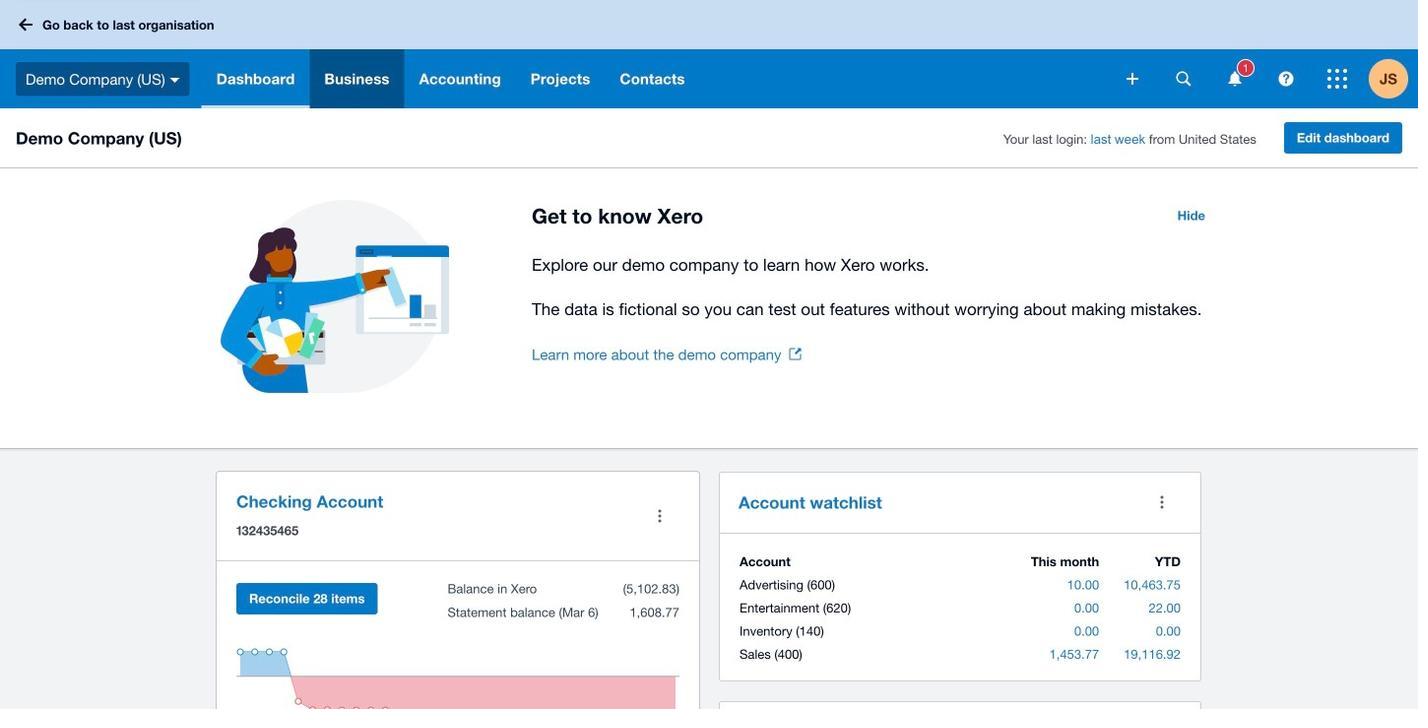 Task type: locate. For each thing, give the bounding box(es) containing it.
intro banner body element
[[532, 251, 1217, 323]]

banner
[[0, 0, 1418, 108]]

svg image
[[1328, 69, 1347, 89], [1176, 71, 1191, 86], [1279, 71, 1294, 86], [1127, 73, 1138, 85]]

svg image
[[19, 18, 32, 31], [1229, 71, 1241, 86], [170, 78, 180, 82]]



Task type: describe. For each thing, give the bounding box(es) containing it.
manage menu toggle image
[[640, 496, 680, 536]]

2 horizontal spatial svg image
[[1229, 71, 1241, 86]]

1 horizontal spatial svg image
[[170, 78, 180, 82]]

0 horizontal spatial svg image
[[19, 18, 32, 31]]



Task type: vqa. For each thing, say whether or not it's contained in the screenshot.
"Intro Banner body" element
yes



